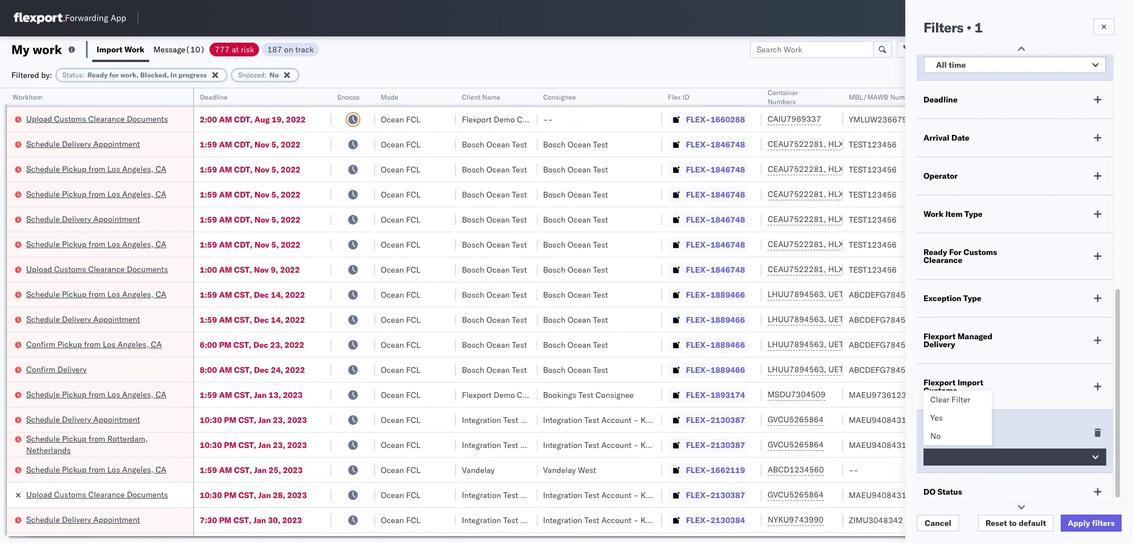 Task type: locate. For each thing, give the bounding box(es) containing it.
1 vertical spatial import
[[958, 378, 984, 388]]

2130387 up 1662119 at the right bottom of the page
[[711, 440, 745, 450]]

1 cdt, from the top
[[234, 114, 253, 124]]

gvcu5265864 for schedule delivery appointment
[[768, 415, 824, 425]]

4 schedule pickup from los angeles, ca link from the top
[[26, 289, 166, 300]]

1 horizontal spatial ready
[[924, 247, 947, 257]]

0 vertical spatial ready
[[87, 70, 108, 79]]

2 vandelay from the left
[[543, 465, 576, 475]]

9 resize handle column header from the left
[[986, 88, 999, 543]]

10:30 down 1:59 am cst, jan 13, 2023
[[200, 415, 222, 425]]

gvcu5265864 down msdu7304509
[[768, 415, 824, 425]]

schedule inside schedule pickup from rotterdam, netherlands
[[26, 434, 60, 444]]

flex-2130387 up flex-2130384
[[686, 490, 745, 500]]

batch action button
[[1052, 41, 1126, 58]]

appointment
[[93, 139, 140, 149], [93, 214, 140, 224], [93, 314, 140, 324], [93, 414, 140, 425], [93, 515, 140, 525]]

flex-2130384 button
[[668, 512, 748, 528], [668, 512, 748, 528]]

0 horizontal spatial :
[[82, 70, 85, 79]]

0 vertical spatial 14,
[[271, 290, 283, 300]]

type
[[965, 209, 983, 219], [964, 293, 982, 304]]

1 horizontal spatial :
[[265, 70, 267, 79]]

2 vertical spatial upload customs clearance documents link
[[26, 489, 168, 500]]

1 vertical spatial work
[[924, 209, 944, 219]]

1 horizontal spatial numbers
[[891, 93, 919, 101]]

demo for bookings
[[494, 390, 515, 400]]

1 horizontal spatial no
[[931, 431, 941, 441]]

flex-2130387 down flex-1893174
[[686, 415, 745, 425]]

23, up 25,
[[273, 440, 285, 450]]

4 ocean fcl from the top
[[381, 189, 421, 200]]

maeu9408431 for schedule delivery appointment
[[849, 415, 907, 425]]

0 vertical spatial import
[[97, 44, 123, 54]]

19,
[[272, 114, 284, 124]]

jan for 10:30 pm cst, jan 23, 2023 schedule delivery appointment link
[[258, 415, 271, 425]]

-- up zimu3048342
[[849, 465, 859, 475]]

container numbers button
[[762, 86, 832, 107]]

vandelay for vandelay
[[462, 465, 495, 475]]

2 lhuu7894563, uetu5238478 from the top
[[768, 314, 884, 325]]

3 upload from the top
[[26, 490, 52, 500]]

17 ocean fcl from the top
[[381, 515, 421, 525]]

-- down consignee button
[[543, 114, 553, 124]]

17 flex- from the top
[[686, 515, 711, 525]]

gvcu5265864
[[768, 415, 824, 425], [768, 440, 824, 450], [768, 490, 824, 500]]

ca for confirm pickup from los angeles, ca button
[[151, 339, 162, 349]]

•
[[967, 19, 972, 36]]

jan
[[254, 390, 267, 400], [258, 415, 271, 425], [258, 440, 271, 450], [254, 465, 267, 475], [258, 490, 271, 500], [253, 515, 266, 525]]

schedule pickup from los angeles, ca link for second schedule pickup from los angeles, ca button from the top
[[26, 188, 166, 200]]

1889466
[[711, 290, 745, 300], [711, 315, 745, 325], [711, 340, 745, 350], [711, 365, 745, 375]]

9 fcl from the top
[[406, 315, 421, 325]]

2 vertical spatial upload
[[26, 490, 52, 500]]

23, for schedule pickup from rotterdam, netherlands
[[273, 440, 285, 450]]

gvcu5265864 for schedule pickup from rotterdam, netherlands
[[768, 440, 824, 450]]

work up status : ready for work, blocked, in progress
[[125, 44, 144, 54]]

1 vertical spatial 10:30
[[200, 440, 222, 450]]

0 horizontal spatial work
[[125, 44, 144, 54]]

list box
[[924, 391, 992, 445]]

resize handle column header
[[179, 88, 193, 543], [318, 88, 331, 543], [362, 88, 375, 543], [443, 88, 456, 543], [524, 88, 537, 543], [649, 88, 662, 543], [749, 88, 762, 543], [830, 88, 843, 543], [986, 88, 999, 543], [1067, 88, 1081, 543], [1104, 88, 1118, 543]]

1:59 am cst, dec 14, 2022 up the 6:00 pm cst, dec 23, 2022
[[200, 315, 305, 325]]

west
[[578, 465, 596, 475]]

container numbers
[[768, 88, 798, 106]]

by:
[[41, 70, 52, 80]]

appointment for 1:59 am cst, dec 14, 2022
[[93, 314, 140, 324]]

1 vertical spatial 10:30 pm cst, jan 23, 2023
[[200, 440, 307, 450]]

6 hlxu6269489, from the top
[[828, 264, 887, 275]]

pickup inside "link"
[[57, 339, 82, 349]]

10:30 pm cst, jan 23, 2023 down 1:59 am cst, jan 13, 2023
[[200, 415, 307, 425]]

1 vertical spatial gvcu5265864
[[768, 440, 824, 450]]

10:30 for schedule delivery appointment
[[200, 415, 222, 425]]

schedule delivery appointment link for 1:59 am cst, dec 14, 2022
[[26, 314, 140, 325]]

4 hlxu6269489, from the top
[[828, 214, 887, 224]]

upload
[[26, 114, 52, 124], [26, 264, 52, 274], [26, 490, 52, 500]]

1 vertical spatial ready
[[924, 247, 947, 257]]

1 vertical spatial upload customs clearance documents button
[[26, 263, 168, 276]]

15 flex- from the top
[[686, 465, 711, 475]]

10:30 pm cst, jan 28, 2023
[[200, 490, 307, 500]]

1 vertical spatial flexport demo consignee
[[462, 390, 555, 400]]

0 horizontal spatial status
[[62, 70, 82, 79]]

schedule pickup from los angeles, ca link
[[26, 163, 166, 175], [26, 188, 166, 200], [26, 238, 166, 250], [26, 289, 166, 300], [26, 389, 166, 400], [26, 464, 166, 475]]

schedule pickup from los angeles, ca
[[26, 164, 166, 174], [26, 189, 166, 199], [26, 239, 166, 249], [26, 289, 166, 299], [26, 389, 166, 400], [26, 465, 166, 475]]

3 schedule pickup from los angeles, ca button from the top
[[26, 238, 166, 251]]

0 vertical spatial gvcu5265864
[[768, 415, 824, 425]]

4 1:59 from the top
[[200, 214, 217, 225]]

8 flex- from the top
[[686, 290, 711, 300]]

1 14, from the top
[[271, 290, 283, 300]]

4 resize handle column header from the left
[[443, 88, 456, 543]]

1 10:30 pm cst, jan 23, 2023 from the top
[[200, 415, 307, 425]]

do status
[[924, 487, 963, 497]]

6 1:59 from the top
[[200, 290, 217, 300]]

bosch ocean test
[[462, 139, 527, 150], [543, 139, 608, 150], [462, 164, 527, 175], [543, 164, 608, 175], [462, 189, 527, 200], [543, 189, 608, 200], [462, 214, 527, 225], [543, 214, 608, 225], [462, 240, 527, 250], [543, 240, 608, 250], [462, 265, 527, 275], [543, 265, 608, 275], [462, 290, 527, 300], [543, 290, 608, 300], [462, 315, 527, 325], [543, 315, 608, 325], [462, 340, 527, 350], [543, 340, 608, 350], [462, 365, 527, 375], [543, 365, 608, 375]]

demo left bookings
[[494, 390, 515, 400]]

for
[[109, 70, 119, 79]]

23, for schedule delivery appointment
[[273, 415, 285, 425]]

jan left 25,
[[254, 465, 267, 475]]

3 5, from the top
[[271, 189, 279, 200]]

delivery
[[62, 139, 91, 149], [62, 214, 91, 224], [62, 314, 91, 324], [924, 339, 955, 350], [57, 364, 87, 375], [62, 414, 91, 425], [62, 515, 91, 525]]

10 fcl from the top
[[406, 340, 421, 350]]

numbers inside the container numbers
[[768, 97, 796, 106]]

2 vertical spatial 2130387
[[711, 490, 745, 500]]

confirm for confirm delivery
[[26, 364, 55, 375]]

2023 right 28,
[[287, 490, 307, 500]]

cst, up 8:00 am cst, dec 24, 2022
[[234, 340, 251, 350]]

type right exception at the bottom right of page
[[964, 293, 982, 304]]

4 schedule pickup from los angeles, ca from the top
[[26, 289, 166, 299]]

1:59 am cdt, nov 5, 2022 for second schedule pickup from los angeles, ca button from the top
[[200, 189, 301, 200]]

cst, down 1:59 am cst, jan 13, 2023
[[238, 415, 256, 425]]

import up filter
[[958, 378, 984, 388]]

0 vertical spatial maeu9408431
[[849, 415, 907, 425]]

lagerfeld left 2130384
[[658, 515, 691, 525]]

1 vertical spatial 23,
[[273, 415, 285, 425]]

1 vandelay from the left
[[462, 465, 495, 475]]

0 horizontal spatial ready
[[87, 70, 108, 79]]

pickup
[[62, 164, 87, 174], [62, 189, 87, 199], [62, 239, 87, 249], [62, 289, 87, 299], [57, 339, 82, 349], [62, 389, 87, 400], [62, 434, 87, 444], [62, 465, 87, 475]]

23, down 13, on the left bottom of the page
[[273, 415, 285, 425]]

no right snoozed
[[270, 70, 279, 79]]

12 am from the top
[[219, 465, 232, 475]]

my work
[[11, 41, 62, 57]]

1 vertical spatial documents
[[127, 264, 168, 274]]

4 lhuu7894563, uetu5238478 from the top
[[768, 365, 884, 375]]

cdt,
[[234, 114, 253, 124], [234, 139, 253, 150], [234, 164, 253, 175], [234, 189, 253, 200], [234, 214, 253, 225], [234, 240, 253, 250]]

jan for first schedule pickup from los angeles, ca button from the bottom's schedule pickup from los angeles, ca link
[[254, 465, 267, 475]]

clearance
[[88, 114, 125, 124], [924, 255, 963, 265], [88, 264, 125, 274], [88, 490, 125, 500]]

1 maeu9408431 from the top
[[849, 415, 907, 425]]

1 vertical spatial 14,
[[271, 315, 283, 325]]

2 1889466 from the top
[[711, 315, 745, 325]]

clear filter
[[931, 395, 971, 405]]

7 flex- from the top
[[686, 265, 711, 275]]

import inside button
[[97, 44, 123, 54]]

lagerfeld down flex-1893174
[[658, 415, 691, 425]]

1:59 am cdt, nov 5, 2022 for 1st 'schedule delivery appointment' button from the top
[[200, 139, 301, 150]]

delivery for 'schedule delivery appointment' button for 1:59 am cdt, nov 5, 2022
[[62, 214, 91, 224]]

schedule
[[26, 139, 60, 149], [26, 164, 60, 174], [26, 189, 60, 199], [26, 214, 60, 224], [26, 239, 60, 249], [26, 289, 60, 299], [26, 314, 60, 324], [26, 389, 60, 400], [26, 414, 60, 425], [26, 434, 60, 444], [26, 465, 60, 475], [26, 515, 60, 525]]

jan down 13, on the left bottom of the page
[[258, 415, 271, 425]]

1 1:59 am cst, dec 14, 2022 from the top
[[200, 290, 305, 300]]

maeu9408431
[[849, 415, 907, 425], [849, 440, 907, 450], [849, 490, 907, 500]]

inbond
[[924, 432, 951, 442]]

gvcu5265864 up 'abcd1234560'
[[768, 440, 824, 450]]

2023 down 1:59 am cst, jan 13, 2023
[[287, 415, 307, 425]]

hlxu8034992 left for
[[889, 239, 945, 249]]

10:30 pm cst, jan 23, 2023 up '1:59 am cst, jan 25, 2023'
[[200, 440, 307, 450]]

filters
[[1092, 518, 1115, 529]]

0 vertical spatial upload
[[26, 114, 52, 124]]

deadline up "2:00" at the top left of the page
[[200, 93, 227, 101]]

0 vertical spatial flex-2130387
[[686, 415, 745, 425]]

pm down 1:59 am cst, jan 13, 2023
[[224, 415, 237, 425]]

3 1:59 from the top
[[200, 189, 217, 200]]

filters
[[924, 19, 964, 36]]

progress
[[179, 70, 207, 79]]

1 vertical spatial --
[[849, 465, 859, 475]]

0 horizontal spatial numbers
[[768, 97, 796, 106]]

schedule delivery appointment button for 10:30 pm cst, jan 23, 2023
[[26, 414, 140, 426]]

id
[[683, 93, 690, 101]]

2 vertical spatial maeu9408431
[[849, 490, 907, 500]]

schedule delivery appointment link for 10:30 pm cst, jan 23, 2023
[[26, 414, 140, 425]]

1 vertical spatial demo
[[494, 390, 515, 400]]

work
[[33, 41, 62, 57]]

confirm inside "link"
[[26, 339, 55, 349]]

4 flex-1846748 from the top
[[686, 214, 745, 225]]

2 10:30 from the top
[[200, 440, 222, 450]]

schedule delivery appointment for 10:30 pm cst, jan 23, 2023
[[26, 414, 140, 425]]

resize handle column header for deadline button
[[318, 88, 331, 543]]

1 flex- from the top
[[686, 114, 711, 124]]

2023 right the 30, on the left bottom of page
[[282, 515, 302, 525]]

14, up the 6:00 pm cst, dec 23, 2022
[[271, 315, 283, 325]]

1 vertical spatial type
[[964, 293, 982, 304]]

1 vertical spatial 2130387
[[711, 440, 745, 450]]

hlxu8034992 down operator
[[889, 189, 945, 199]]

0 vertical spatial 2130387
[[711, 415, 745, 425]]

flexport inside flexport moving inbond transit
[[924, 424, 956, 434]]

batch
[[1069, 44, 1092, 54]]

upload customs clearance documents for 1st upload customs clearance documents 'button' from the bottom of the page
[[26, 264, 168, 274]]

ca for 3rd schedule pickup from los angeles, ca button from the top
[[156, 239, 166, 249]]

1 1889466 from the top
[[711, 290, 745, 300]]

4 1:59 am cdt, nov 5, 2022 from the top
[[200, 214, 301, 225]]

cst, up the 6:00 pm cst, dec 23, 2022
[[234, 315, 252, 325]]

7:30 pm cst, jan 30, 2023
[[200, 515, 302, 525]]

resize handle column header for flex id button
[[749, 88, 762, 543]]

schedule pickup from los angeles, ca link for second schedule pickup from los angeles, ca button from the bottom of the page
[[26, 389, 166, 400]]

customs for 2nd upload customs clearance documents 'button' from the bottom upload customs clearance documents link
[[54, 114, 86, 124]]

1 horizontal spatial deadline
[[924, 95, 958, 105]]

upload for 2nd upload customs clearance documents 'button' from the bottom
[[26, 114, 52, 124]]

caiu7969337
[[768, 114, 821, 124]]

0 vertical spatial --
[[543, 114, 553, 124]]

0 vertical spatial upload customs clearance documents button
[[26, 113, 168, 126]]

confirm delivery
[[26, 364, 87, 375]]

upload for 1st upload customs clearance documents 'button' from the bottom of the page
[[26, 264, 52, 274]]

type right item
[[965, 209, 983, 219]]

1 : from the left
[[82, 70, 85, 79]]

14, down 9, at the left of page
[[271, 290, 283, 300]]

flex-1893174 button
[[668, 387, 748, 403], [668, 387, 748, 403]]

14, for schedule pickup from los angeles, ca
[[271, 290, 283, 300]]

10 am from the top
[[219, 365, 232, 375]]

fcl
[[406, 114, 421, 124], [406, 139, 421, 150], [406, 164, 421, 175], [406, 189, 421, 200], [406, 214, 421, 225], [406, 240, 421, 250], [406, 265, 421, 275], [406, 290, 421, 300], [406, 315, 421, 325], [406, 340, 421, 350], [406, 365, 421, 375], [406, 390, 421, 400], [406, 415, 421, 425], [406, 440, 421, 450], [406, 465, 421, 475], [406, 490, 421, 500], [406, 515, 421, 525]]

schedule pickup from los angeles, ca link for first schedule pickup from los angeles, ca button from the top
[[26, 163, 166, 175]]

jan left 28,
[[258, 490, 271, 500]]

0 vertical spatial status
[[62, 70, 82, 79]]

jan up 25,
[[258, 440, 271, 450]]

numbers up ymluw236679313
[[891, 93, 919, 101]]

0 vertical spatial 10:30 pm cst, jan 23, 2023
[[200, 415, 307, 425]]

3 schedule delivery appointment from the top
[[26, 314, 140, 324]]

8 resize handle column header from the left
[[830, 88, 843, 543]]

deadline down "all"
[[924, 95, 958, 105]]

appointment for 1:59 am cdt, nov 5, 2022
[[93, 214, 140, 224]]

187 on track
[[267, 44, 314, 54]]

3 lhuu7894563, uetu5238478 from the top
[[768, 339, 884, 350]]

schedule delivery appointment button for 1:59 am cdt, nov 5, 2022
[[26, 213, 140, 226]]

1 vertical spatial upload
[[26, 264, 52, 274]]

2130387
[[711, 415, 745, 425], [711, 440, 745, 450], [711, 490, 745, 500]]

hlxu8034992 down ymluw236679313
[[889, 139, 945, 149]]

3 maeu9408431 from the top
[[849, 490, 907, 500]]

jan for 'schedule pickup from rotterdam, netherlands' link
[[258, 440, 271, 450]]

jan for second schedule pickup from los angeles, ca button from the bottom of the page schedule pickup from los angeles, ca link
[[254, 390, 267, 400]]

flex-2130387
[[686, 415, 745, 425], [686, 440, 745, 450], [686, 490, 745, 500]]

6 fcl from the top
[[406, 240, 421, 250]]

2 1:59 am cst, dec 14, 2022 from the top
[[200, 315, 305, 325]]

abcdefg78456546
[[849, 290, 926, 300], [849, 315, 926, 325], [849, 340, 926, 350], [849, 365, 926, 375]]

10:30 pm cst, jan 23, 2023 for schedule delivery appointment
[[200, 415, 307, 425]]

upload customs clearance documents link for 2nd upload customs clearance documents 'button' from the bottom
[[26, 113, 168, 124]]

demo down name at left top
[[494, 114, 515, 124]]

11 schedule from the top
[[26, 465, 60, 475]]

dec
[[254, 290, 269, 300], [254, 315, 269, 325], [253, 340, 268, 350], [254, 365, 269, 375]]

2 lhuu7894563, from the top
[[768, 314, 827, 325]]

schedule pickup from rotterdam, netherlands
[[26, 434, 148, 455]]

no down yes
[[931, 431, 941, 441]]

4 uetu5238478 from the top
[[829, 365, 884, 375]]

confirm for confirm pickup from los angeles, ca
[[26, 339, 55, 349]]

2 maeu9408431 from the top
[[849, 440, 907, 450]]

2130387 down 1893174 at the right bottom of page
[[711, 415, 745, 425]]

schedule pickup from los angeles, ca button
[[26, 163, 166, 176], [26, 188, 166, 201], [26, 238, 166, 251], [26, 289, 166, 301], [26, 389, 166, 401], [26, 464, 166, 476]]

work left item
[[924, 209, 944, 219]]

hlxu8034992 up exception at the bottom right of page
[[889, 264, 945, 275]]

2 cdt, from the top
[[234, 139, 253, 150]]

time
[[949, 60, 966, 70]]

4 schedule delivery appointment from the top
[[26, 414, 140, 425]]

status
[[62, 70, 82, 79], [938, 487, 963, 497]]

10:30 up '1:59 am cst, jan 25, 2023'
[[200, 440, 222, 450]]

1 account from the top
[[602, 415, 632, 425]]

cst, up 7:30 pm cst, jan 30, 2023 on the left of the page
[[238, 490, 256, 500]]

11 flex- from the top
[[686, 365, 711, 375]]

hlxu6269489,
[[828, 139, 887, 149], [828, 164, 887, 174], [828, 189, 887, 199], [828, 214, 887, 224], [828, 239, 887, 249], [828, 264, 887, 275]]

test
[[512, 139, 527, 150], [593, 139, 608, 150], [512, 164, 527, 175], [593, 164, 608, 175], [512, 189, 527, 200], [593, 189, 608, 200], [512, 214, 527, 225], [593, 214, 608, 225], [512, 240, 527, 250], [593, 240, 608, 250], [512, 265, 527, 275], [593, 265, 608, 275], [512, 290, 527, 300], [593, 290, 608, 300], [512, 315, 527, 325], [593, 315, 608, 325], [512, 340, 527, 350], [593, 340, 608, 350], [512, 365, 527, 375], [593, 365, 608, 375], [579, 390, 594, 400], [585, 415, 600, 425], [1067, 415, 1082, 425], [585, 440, 600, 450], [585, 490, 600, 500], [585, 515, 600, 525]]

2 test123456 from the top
[[849, 164, 897, 175]]

default
[[1019, 518, 1047, 529]]

list box containing clear filter
[[924, 391, 992, 445]]

: up deadline button
[[265, 70, 267, 79]]

(10)
[[185, 44, 205, 54]]

5 hlxu6269489, from the top
[[828, 239, 887, 249]]

3 upload customs clearance documents from the top
[[26, 490, 168, 500]]

resize handle column header for mbl/mawb numbers button
[[986, 88, 999, 543]]

import work button
[[92, 36, 149, 62]]

dec up 8:00 am cst, dec 24, 2022
[[253, 340, 268, 350]]

5 resize handle column header from the left
[[524, 88, 537, 543]]

1:00
[[200, 265, 217, 275]]

numbers
[[891, 93, 919, 101], [768, 97, 796, 106]]

0 vertical spatial documents
[[127, 114, 168, 124]]

ca for second schedule pickup from los angeles, ca button from the top
[[156, 189, 166, 199]]

2 uetu5238478 from the top
[[829, 314, 884, 325]]

cst, up 10:30 pm cst, jan 28, 2023 at the bottom of page
[[234, 465, 252, 475]]

10:30 pm cst, jan 23, 2023
[[200, 415, 307, 425], [200, 440, 307, 450]]

1:00 am cst, nov 9, 2022
[[200, 265, 300, 275]]

1 vertical spatial confirm
[[26, 364, 55, 375]]

no inside list box
[[931, 431, 941, 441]]

1 horizontal spatial vandelay
[[543, 465, 576, 475]]

hlxu8034992 down arrival
[[889, 164, 945, 174]]

customs
[[54, 114, 86, 124], [964, 247, 998, 257], [54, 264, 86, 274], [924, 386, 957, 396], [54, 490, 86, 500]]

3 test123456 from the top
[[849, 189, 897, 200]]

ocean fcl
[[381, 114, 421, 124], [381, 139, 421, 150], [381, 164, 421, 175], [381, 189, 421, 200], [381, 214, 421, 225], [381, 240, 421, 250], [381, 265, 421, 275], [381, 290, 421, 300], [381, 315, 421, 325], [381, 340, 421, 350], [381, 365, 421, 375], [381, 390, 421, 400], [381, 415, 421, 425], [381, 440, 421, 450], [381, 465, 421, 475], [381, 490, 421, 500], [381, 515, 421, 525]]

ready
[[87, 70, 108, 79], [924, 247, 947, 257]]

0 vertical spatial upload customs clearance documents link
[[26, 113, 168, 124]]

23, up 24,
[[270, 340, 283, 350]]

0 vertical spatial type
[[965, 209, 983, 219]]

flex-1846748 button
[[668, 136, 748, 152], [668, 136, 748, 152], [668, 161, 748, 177], [668, 161, 748, 177], [668, 187, 748, 202], [668, 187, 748, 202], [668, 212, 748, 228], [668, 212, 748, 228], [668, 237, 748, 253], [668, 237, 748, 253], [668, 262, 748, 278], [668, 262, 748, 278]]

0 horizontal spatial import
[[97, 44, 123, 54]]

15 ocean fcl from the top
[[381, 465, 421, 475]]

1 vertical spatial upload customs clearance documents link
[[26, 263, 168, 275]]

0 vertical spatial demo
[[494, 114, 515, 124]]

client
[[462, 93, 480, 101]]

flex-2130387 up flex-1662119
[[686, 440, 745, 450]]

delivery inside flexport managed delivery
[[924, 339, 955, 350]]

4 fcl from the top
[[406, 189, 421, 200]]

3 lhuu7894563, from the top
[[768, 339, 827, 350]]

1 schedule delivery appointment link from the top
[[26, 138, 140, 150]]

2130387 up 2130384
[[711, 490, 745, 500]]

1 vertical spatial upload customs clearance documents
[[26, 264, 168, 274]]

13 flex- from the top
[[686, 415, 711, 425]]

confirm inside button
[[26, 364, 55, 375]]

pm
[[219, 340, 232, 350], [224, 415, 237, 425], [224, 440, 237, 450], [224, 490, 237, 500], [219, 515, 232, 525]]

numbers for mbl/mawb numbers
[[891, 93, 919, 101]]

1 10:30 from the top
[[200, 415, 222, 425]]

2 2130387 from the top
[[711, 440, 745, 450]]

Search Shipments (/) text field
[[915, 10, 1025, 27]]

4 lhuu7894563, from the top
[[768, 365, 827, 375]]

10 schedule from the top
[[26, 434, 60, 444]]

hlxu8034992 left item
[[889, 214, 945, 224]]

14, for schedule delivery appointment
[[271, 315, 283, 325]]

3 schedule delivery appointment button from the top
[[26, 314, 140, 326]]

import up for
[[97, 44, 123, 54]]

ready for customs clearance
[[924, 247, 998, 265]]

0 vertical spatial 1:59 am cst, dec 14, 2022
[[200, 290, 305, 300]]

1 vertical spatial status
[[938, 487, 963, 497]]

0 horizontal spatial no
[[270, 70, 279, 79]]

1 resize handle column header from the left
[[179, 88, 193, 543]]

jan left the 30, on the left bottom of page
[[253, 515, 266, 525]]

6 schedule from the top
[[26, 289, 60, 299]]

lagerfeld up flex-1662119
[[658, 440, 691, 450]]

6:00
[[200, 340, 217, 350]]

numbers down container
[[768, 97, 796, 106]]

2 vertical spatial 23,
[[273, 440, 285, 450]]

import inside flexport import customs
[[958, 378, 984, 388]]

1 upload customs clearance documents button from the top
[[26, 113, 168, 126]]

schedule delivery appointment button
[[26, 138, 140, 151], [26, 213, 140, 226], [26, 314, 140, 326], [26, 414, 140, 426], [26, 514, 140, 527]]

0 vertical spatial flexport demo consignee
[[462, 114, 555, 124]]

1:59 am cst, jan 13, 2023
[[200, 390, 303, 400]]

2 vertical spatial flex-2130387
[[686, 490, 745, 500]]

reset
[[986, 518, 1007, 529]]

cst, down 8:00 am cst, dec 24, 2022
[[234, 390, 252, 400]]

6 schedule pickup from los angeles, ca from the top
[[26, 465, 166, 475]]

mbl/mawb numbers
[[849, 93, 919, 101]]

app
[[111, 13, 126, 24]]

2 vertical spatial documents
[[127, 490, 168, 500]]

10:30 up 7:30
[[200, 490, 222, 500]]

7 resize handle column header from the left
[[749, 88, 762, 543]]

jan left 13, on the left bottom of the page
[[254, 390, 267, 400]]

status right do
[[938, 487, 963, 497]]

1 vertical spatial flex-2130387
[[686, 440, 745, 450]]

message (10)
[[154, 44, 205, 54]]

2 vertical spatial upload customs clearance documents
[[26, 490, 168, 500]]

1 horizontal spatial --
[[849, 465, 859, 475]]

from inside schedule pickup from rotterdam, netherlands
[[89, 434, 105, 444]]

cst, left 9, at the left of page
[[234, 265, 252, 275]]

0 vertical spatial upload customs clearance documents
[[26, 114, 168, 124]]

choi
[[1041, 415, 1058, 425]]

cdt, for second schedule pickup from los angeles, ca button from the top
[[234, 189, 253, 200]]

ca inside "link"
[[151, 339, 162, 349]]

workitem
[[13, 93, 42, 101]]

ymluw236679313
[[849, 114, 922, 124]]

1 vertical spatial maeu9408431
[[849, 440, 907, 450]]

gvcu5265864 up nyku9743990
[[768, 490, 824, 500]]

2 vertical spatial 10:30
[[200, 490, 222, 500]]

0 horizontal spatial deadline
[[200, 93, 227, 101]]

6:00 pm cst, dec 23, 2022
[[200, 340, 304, 350]]

lagerfeld down flex-1662119
[[658, 490, 691, 500]]

1846748
[[711, 139, 745, 150], [711, 164, 745, 175], [711, 189, 745, 200], [711, 214, 745, 225], [711, 240, 745, 250], [711, 265, 745, 275]]

status right by:
[[62, 70, 82, 79]]

apply filters
[[1068, 518, 1115, 529]]

workitem button
[[7, 91, 182, 102]]

1 vertical spatial 1:59 am cst, dec 14, 2022
[[200, 315, 305, 325]]

: up workitem button
[[82, 70, 85, 79]]

1 1:59 am cdt, nov 5, 2022 from the top
[[200, 139, 301, 150]]

vandelay for vandelay west
[[543, 465, 576, 475]]

ready inside ready for customs clearance
[[924, 247, 947, 257]]

schedule delivery appointment for 1:59 am cdt, nov 5, 2022
[[26, 214, 140, 224]]

0 vertical spatial 23,
[[270, 340, 283, 350]]

ca for second schedule pickup from los angeles, ca button from the bottom of the page
[[156, 389, 166, 400]]

2 upload customs clearance documents link from the top
[[26, 263, 168, 275]]

2 vertical spatial gvcu5265864
[[768, 490, 824, 500]]

1 horizontal spatial import
[[958, 378, 984, 388]]

schedule pickup from los angeles, ca link for 3rd schedule pickup from los angeles, ca button from the top
[[26, 238, 166, 250]]

1:59 am cst, dec 14, 2022 down the 1:00 am cst, nov 9, 2022
[[200, 290, 305, 300]]

delivery for 1st 'schedule delivery appointment' button from the top
[[62, 139, 91, 149]]

cdt, for 2nd upload customs clearance documents 'button' from the bottom
[[234, 114, 253, 124]]

0 vertical spatial confirm
[[26, 339, 55, 349]]

5 schedule pickup from los angeles, ca button from the top
[[26, 389, 166, 401]]

snooze
[[337, 93, 360, 101]]

0 vertical spatial work
[[125, 44, 144, 54]]

on
[[284, 44, 293, 54]]

0 horizontal spatial --
[[543, 114, 553, 124]]

1 vertical spatial no
[[931, 431, 941, 441]]

0 horizontal spatial vandelay
[[462, 465, 495, 475]]

4 flex- from the top
[[686, 189, 711, 200]]

delivery for 'schedule delivery appointment' button associated with 10:30 pm cst, jan 23, 2023
[[62, 414, 91, 425]]

0 vertical spatial 10:30
[[200, 415, 222, 425]]

8 ocean fcl from the top
[[381, 290, 421, 300]]



Task type: describe. For each thing, give the bounding box(es) containing it.
1:59 am cst, jan 25, 2023
[[200, 465, 303, 475]]

1 schedule from the top
[[26, 139, 60, 149]]

file exception
[[939, 44, 992, 54]]

9 ocean fcl from the top
[[381, 315, 421, 325]]

1 appointment from the top
[[93, 139, 140, 149]]

5 flex-1846748 from the top
[[686, 240, 745, 250]]

7:30
[[200, 515, 217, 525]]

2 schedule pickup from los angeles, ca from the top
[[26, 189, 166, 199]]

do
[[924, 487, 936, 497]]

1:59 am cst, dec 14, 2022 for schedule delivery appointment
[[200, 315, 305, 325]]

dec up the 6:00 pm cst, dec 23, 2022
[[254, 315, 269, 325]]

5 ocean fcl from the top
[[381, 214, 421, 225]]

omkar
[[1005, 189, 1029, 200]]

pm right 7:30
[[219, 515, 232, 525]]

deadline inside button
[[200, 93, 227, 101]]

: for status
[[82, 70, 85, 79]]

3 ceau7522281, from the top
[[768, 189, 826, 199]]

9 am from the top
[[219, 315, 232, 325]]

ca for first schedule pickup from los angeles, ca button from the top
[[156, 164, 166, 174]]

1:59 am cdt, nov 5, 2022 for 3rd schedule pickup from los angeles, ca button from the top
[[200, 240, 301, 250]]

schedule pickup from rotterdam, netherlands button
[[26, 433, 178, 457]]

3 account from the top
[[602, 490, 632, 500]]

30,
[[268, 515, 280, 525]]

: for snoozed
[[265, 70, 267, 79]]

1893174
[[711, 390, 745, 400]]

maeu9736123
[[849, 390, 907, 400]]

3 resize handle column header from the left
[[362, 88, 375, 543]]

agent
[[1108, 415, 1129, 425]]

8 1:59 from the top
[[200, 390, 217, 400]]

3 schedule pickup from los angeles, ca from the top
[[26, 239, 166, 249]]

schedule pickup from los angeles, ca link for third schedule pickup from los angeles, ca button from the bottom
[[26, 289, 166, 300]]

4 lagerfeld from the top
[[658, 515, 691, 525]]

pm up '1:59 am cst, jan 25, 2023'
[[224, 440, 237, 450]]

flexport. image
[[14, 13, 65, 24]]

10 resize handle column header from the left
[[1067, 88, 1081, 543]]

17 fcl from the top
[[406, 515, 421, 525]]

transit
[[953, 432, 979, 442]]

2 5, from the top
[[271, 164, 279, 175]]

dec left 24,
[[254, 365, 269, 375]]

0 vertical spatial no
[[270, 70, 279, 79]]

schedule delivery appointment button for 1:59 am cst, dec 14, 2022
[[26, 314, 140, 326]]

flexport demo consignee for --
[[462, 114, 555, 124]]

mode
[[381, 93, 398, 101]]

customs inside flexport import customs
[[924, 386, 957, 396]]

2 flex- from the top
[[686, 139, 711, 150]]

2130387 for schedule delivery appointment
[[711, 415, 745, 425]]

5 schedule delivery appointment from the top
[[26, 515, 140, 525]]

1 ocean fcl from the top
[[381, 114, 421, 124]]

work inside button
[[125, 44, 144, 54]]

filtered
[[11, 70, 39, 80]]

15 fcl from the top
[[406, 465, 421, 475]]

2 schedule from the top
[[26, 164, 60, 174]]

schedule delivery appointment link for 1:59 am cdt, nov 5, 2022
[[26, 213, 140, 225]]

1662119
[[711, 465, 745, 475]]

confirm delivery link
[[26, 364, 87, 375]]

3 integration test account - karl lagerfeld from the top
[[543, 490, 691, 500]]

appointment for 10:30 pm cst, jan 23, 2023
[[93, 414, 140, 425]]

4 flex-1889466 from the top
[[686, 365, 745, 375]]

flex-2130387 for schedule pickup from rotterdam, netherlands
[[686, 440, 745, 450]]

187
[[267, 44, 282, 54]]

2130387 for schedule pickup from rotterdam, netherlands
[[711, 440, 745, 450]]

4 integration test account - karl lagerfeld from the top
[[543, 515, 691, 525]]

2:00 am cdt, aug 19, 2022
[[200, 114, 306, 124]]

status : ready for work, blocked, in progress
[[62, 70, 207, 79]]

5 fcl from the top
[[406, 214, 421, 225]]

apply filters button
[[1061, 515, 1122, 532]]

filter
[[952, 395, 971, 405]]

for
[[949, 247, 962, 257]]

snoozed : no
[[238, 70, 279, 79]]

2023 up '1:59 am cst, jan 25, 2023'
[[287, 440, 307, 450]]

1 horizontal spatial status
[[938, 487, 963, 497]]

Search Work text field
[[750, 41, 874, 58]]

flexport managed delivery
[[924, 332, 993, 350]]

3 hlxu6269489, from the top
[[828, 189, 887, 199]]

1 lagerfeld from the top
[[658, 415, 691, 425]]

clear
[[931, 395, 950, 405]]

1 1846748 from the top
[[711, 139, 745, 150]]

9 flex- from the top
[[686, 315, 711, 325]]

2 upload customs clearance documents button from the top
[[26, 263, 168, 276]]

2 karl from the top
[[641, 440, 655, 450]]

date
[[952, 133, 970, 143]]

consignee inside button
[[543, 93, 576, 101]]

risk
[[241, 44, 254, 54]]

reset to default
[[986, 518, 1047, 529]]

confirm pickup from los angeles, ca button
[[26, 339, 162, 351]]

4 ceau7522281, hlxu6269489, hlxu8034992 from the top
[[768, 214, 945, 224]]

1 integration test account - karl lagerfeld from the top
[[543, 415, 691, 425]]

13 fcl from the top
[[406, 415, 421, 425]]

flexport demo consignee for bookings test consignee
[[462, 390, 555, 400]]

flex id button
[[662, 91, 751, 102]]

delivery for confirm delivery button
[[57, 364, 87, 375]]

cst, up '1:59 am cst, jan 25, 2023'
[[238, 440, 256, 450]]

8:00
[[200, 365, 217, 375]]

arrival date
[[924, 133, 970, 143]]

gaurav
[[1005, 114, 1031, 124]]

10:30 pm cst, jan 23, 2023 for schedule pickup from rotterdam, netherlands
[[200, 440, 307, 450]]

mbl/mawb numbers button
[[843, 91, 988, 102]]

customs for 1st upload customs clearance documents link from the bottom
[[54, 490, 86, 500]]

3 flex- from the top
[[686, 164, 711, 175]]

resize handle column header for consignee button
[[649, 88, 662, 543]]

1 karl from the top
[[641, 415, 655, 425]]

upload customs clearance documents for 2nd upload customs clearance documents 'button' from the bottom
[[26, 114, 168, 124]]

netherlands
[[26, 445, 71, 455]]

3 flex-1846748 from the top
[[686, 189, 745, 200]]

bookings test consignee
[[543, 390, 634, 400]]

2:00
[[200, 114, 217, 124]]

item
[[946, 209, 963, 219]]

delivery for 1st 'schedule delivery appointment' button from the bottom of the page
[[62, 515, 91, 525]]

1 schedule delivery appointment from the top
[[26, 139, 140, 149]]

pickup inside schedule pickup from rotterdam, netherlands
[[62, 434, 87, 444]]

12 flex- from the top
[[686, 390, 711, 400]]

5 appointment from the top
[[93, 515, 140, 525]]

6 am from the top
[[219, 240, 232, 250]]

9 schedule from the top
[[26, 414, 60, 425]]

resize handle column header for client name button
[[524, 88, 537, 543]]

batch action
[[1069, 44, 1119, 54]]

1 hlxu6269489, from the top
[[828, 139, 887, 149]]

flex-1662119
[[686, 465, 745, 475]]

from inside confirm pickup from los angeles, ca "link"
[[84, 339, 101, 349]]

2 lagerfeld from the top
[[658, 440, 691, 450]]

cdt, for first schedule pickup from los angeles, ca button from the top
[[234, 164, 253, 175]]

exception type
[[924, 293, 982, 304]]

flex-1660288
[[686, 114, 745, 124]]

blocked,
[[140, 70, 169, 79]]

nyku9743990
[[768, 515, 824, 525]]

5 schedule delivery appointment link from the top
[[26, 514, 140, 525]]

maeu9408431 for schedule pickup from rotterdam, netherlands
[[849, 440, 907, 450]]

cdt, for 1st 'schedule delivery appointment' button from the top
[[234, 139, 253, 150]]

cst, down 10:30 pm cst, jan 28, 2023 at the bottom of page
[[234, 515, 251, 525]]

jawla
[[1033, 114, 1053, 124]]

track
[[295, 44, 314, 54]]

777
[[215, 44, 230, 54]]

apply
[[1068, 518, 1090, 529]]

flexport inside flexport import customs
[[924, 378, 956, 388]]

client name button
[[456, 91, 526, 102]]

3 abcdefg78456546 from the top
[[849, 340, 926, 350]]

schedule delivery appointment for 1:59 am cst, dec 14, 2022
[[26, 314, 140, 324]]

moving
[[958, 424, 986, 434]]

7 ocean fcl from the top
[[381, 265, 421, 275]]

2023 right 13, on the left bottom of the page
[[283, 390, 303, 400]]

upload customs clearance documents link for 1st upload customs clearance documents 'button' from the bottom of the page
[[26, 263, 168, 275]]

10:30 for schedule pickup from rotterdam, netherlands
[[200, 440, 222, 450]]

ca for third schedule pickup from los angeles, ca button from the bottom
[[156, 289, 166, 299]]

resize handle column header for mode button
[[443, 88, 456, 543]]

2 flex-1846748 from the top
[[686, 164, 745, 175]]

2 schedule pickup from los angeles, ca button from the top
[[26, 188, 166, 201]]

1 horizontal spatial work
[[924, 209, 944, 219]]

confirm pickup from los angeles, ca
[[26, 339, 162, 349]]

action
[[1094, 44, 1119, 54]]

file
[[939, 44, 953, 54]]

demo for -
[[494, 114, 515, 124]]

flex-1893174
[[686, 390, 745, 400]]

1:59 am cdt, nov 5, 2022 for first schedule pickup from los angeles, ca button from the top
[[200, 164, 301, 175]]

schedule pickup from los angeles, ca link for first schedule pickup from los angeles, ca button from the bottom
[[26, 464, 166, 475]]

1 am from the top
[[219, 114, 232, 124]]

3 uetu5238478 from the top
[[829, 339, 884, 350]]

mode button
[[375, 91, 445, 102]]

11 am from the top
[[219, 390, 232, 400]]

rotterdam,
[[107, 434, 148, 444]]

6 flex-1846748 from the top
[[686, 265, 745, 275]]

flex id
[[668, 93, 690, 101]]

3 1846748 from the top
[[711, 189, 745, 200]]

consignee button
[[537, 91, 651, 102]]

exception
[[954, 44, 992, 54]]

jaehyung
[[1005, 415, 1039, 425]]

origin
[[1084, 415, 1106, 425]]

vandelay west
[[543, 465, 596, 475]]

customs for upload customs clearance documents link for 1st upload customs clearance documents 'button' from the bottom of the page
[[54, 264, 86, 274]]

1 integration from the top
[[543, 415, 582, 425]]

cancel button
[[917, 515, 960, 532]]

aug
[[255, 114, 270, 124]]

name
[[482, 93, 500, 101]]

16 ocean fcl from the top
[[381, 490, 421, 500]]

los inside "link"
[[103, 339, 116, 349]]

13,
[[269, 390, 281, 400]]

1660288
[[711, 114, 745, 124]]

forwarding
[[65, 13, 108, 24]]

13 ocean fcl from the top
[[381, 415, 421, 425]]

zimu3048342
[[849, 515, 903, 525]]

all time
[[936, 60, 966, 70]]

message
[[154, 44, 185, 54]]

2 integration from the top
[[543, 440, 582, 450]]

actions
[[1087, 93, 1111, 101]]

2023 right 25,
[[283, 465, 303, 475]]

filtered by:
[[11, 70, 52, 80]]

schedule pickup from rotterdam, netherlands link
[[26, 433, 178, 456]]

pm right "6:00"
[[219, 340, 232, 350]]

6 1846748 from the top
[[711, 265, 745, 275]]

7 1:59 from the top
[[200, 315, 217, 325]]

2 am from the top
[[219, 139, 232, 150]]

8 fcl from the top
[[406, 290, 421, 300]]

arrival
[[924, 133, 950, 143]]

2 ceau7522281, hlxu6269489, hlxu8034992 from the top
[[768, 164, 945, 174]]

7 am from the top
[[219, 265, 232, 275]]

angeles, inside confirm pickup from los angeles, ca "link"
[[118, 339, 149, 349]]

3 10:30 from the top
[[200, 490, 222, 500]]

5 1:59 from the top
[[200, 240, 217, 250]]

cdt, for 3rd schedule pickup from los angeles, ca button from the top
[[234, 240, 253, 250]]

4 1889466 from the top
[[711, 365, 745, 375]]

delivery for 1:59 am cst, dec 14, 2022 'schedule delivery appointment' button
[[62, 314, 91, 324]]

5 test123456 from the top
[[849, 240, 897, 250]]

2 1:59 from the top
[[200, 164, 217, 175]]

4 hlxu8034992 from the top
[[889, 214, 945, 224]]

1 test123456 from the top
[[849, 139, 897, 150]]

customs inside ready for customs clearance
[[964, 247, 998, 257]]

at
[[232, 44, 239, 54]]

2 documents from the top
[[127, 264, 168, 274]]

1 1:59 from the top
[[200, 139, 217, 150]]

resize handle column header for the container numbers button
[[830, 88, 843, 543]]

confirm pickup from los angeles, ca link
[[26, 339, 162, 350]]

3 karl from the top
[[641, 490, 655, 500]]

1
[[975, 19, 983, 36]]

work,
[[120, 70, 139, 79]]

confirm delivery button
[[26, 364, 87, 376]]

exception
[[924, 293, 962, 304]]

1 fcl from the top
[[406, 114, 421, 124]]

ca for first schedule pickup from los angeles, ca button from the bottom
[[156, 465, 166, 475]]

abcd1234560
[[768, 465, 824, 475]]

7 schedule from the top
[[26, 314, 60, 324]]

2 hlxu8034992 from the top
[[889, 164, 945, 174]]

resize handle column header for workitem button
[[179, 88, 193, 543]]

dec down the 1:00 am cst, nov 9, 2022
[[254, 290, 269, 300]]

snoozed
[[238, 70, 265, 79]]

work item type
[[924, 209, 983, 219]]

flexport inside flexport managed delivery
[[924, 332, 956, 342]]

numbers for container numbers
[[768, 97, 796, 106]]

pm up 7:30 pm cst, jan 30, 2023 on the left of the page
[[224, 490, 237, 500]]

cst, up 1:59 am cst, jan 13, 2023
[[234, 365, 252, 375]]

cst, down the 1:00 am cst, nov 9, 2022
[[234, 290, 252, 300]]

1:59 am cst, dec 14, 2022 for schedule pickup from los angeles, ca
[[200, 290, 305, 300]]

clearance inside ready for customs clearance
[[924, 255, 963, 265]]

flex-2130387 for schedule delivery appointment
[[686, 415, 745, 425]]

4 abcdefg78456546 from the top
[[849, 365, 926, 375]]

mbl/mawb
[[849, 93, 889, 101]]

12 ocean fcl from the top
[[381, 390, 421, 400]]

4 ceau7522281, from the top
[[768, 214, 826, 224]]

filters • 1
[[924, 19, 983, 36]]



Task type: vqa. For each thing, say whether or not it's contained in the screenshot.
10th OCEAN FCL
yes



